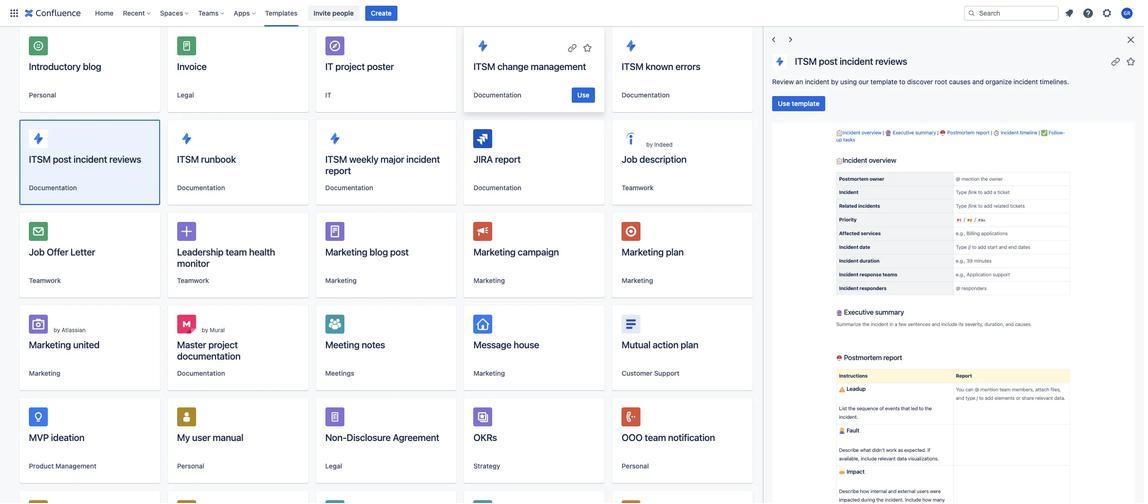 Task type: describe. For each thing, give the bounding box(es) containing it.
master project documentation
[[177, 340, 241, 362]]

job for job offer letter
[[29, 247, 45, 258]]

customer support
[[622, 370, 680, 378]]

house
[[514, 340, 539, 351]]

user
[[192, 433, 211, 444]]

agreement
[[393, 433, 439, 444]]

use for use
[[577, 91, 590, 99]]

introductory
[[29, 61, 81, 72]]

0 vertical spatial report
[[495, 154, 521, 165]]

project for it
[[336, 61, 365, 72]]

okrs
[[474, 433, 497, 444]]

marketing plan
[[622, 247, 684, 258]]

teams button
[[195, 5, 228, 21]]

report inside itsm weekly major incident report
[[325, 165, 351, 176]]

use button
[[572, 88, 595, 103]]

job description
[[622, 154, 687, 165]]

errors
[[676, 61, 701, 72]]

and
[[973, 78, 984, 86]]

apps button
[[231, 5, 259, 21]]

causes
[[949, 78, 971, 86]]

use template button
[[772, 96, 825, 111]]

itsm runbook
[[177, 154, 236, 165]]

team for ooo
[[645, 433, 666, 444]]

it for it project poster
[[325, 61, 333, 72]]

share link image
[[567, 42, 578, 54]]

indeed
[[655, 141, 673, 148]]

meeting
[[325, 340, 360, 351]]

personal button for my
[[177, 462, 204, 472]]

0 horizontal spatial share link image
[[567, 135, 578, 146]]

leadership
[[177, 247, 224, 258]]

invite
[[314, 9, 331, 17]]

incident inside itsm weekly major incident report
[[407, 154, 440, 165]]

documentation
[[177, 351, 241, 362]]

introductory blog
[[29, 61, 101, 72]]

disclosure
[[347, 433, 391, 444]]

description
[[640, 154, 687, 165]]

your profile and preferences image
[[1122, 7, 1133, 19]]

by mural
[[202, 327, 225, 334]]

help icon image
[[1083, 7, 1094, 19]]

itsm weekly major incident report
[[325, 154, 440, 176]]

home link
[[92, 5, 116, 21]]

by for marketing united
[[54, 327, 60, 334]]

united
[[73, 340, 100, 351]]

star jira report image
[[582, 135, 593, 146]]

poster
[[367, 61, 394, 72]]

timelines.
[[1040, 78, 1069, 86]]

customer support button
[[622, 369, 680, 379]]

invite people button
[[308, 5, 360, 21]]

blog for introductory
[[83, 61, 101, 72]]

an
[[796, 78, 803, 86]]

known
[[646, 61, 674, 72]]

star itsm change management image
[[582, 42, 593, 54]]

documentation for itsm weekly major incident report
[[325, 184, 373, 192]]

by left "using"
[[831, 78, 839, 86]]

1 horizontal spatial share link image
[[1110, 56, 1122, 67]]

0 vertical spatial plan
[[666, 247, 684, 258]]

marketing button for message house
[[474, 369, 505, 379]]

previous template image
[[768, 34, 780, 45]]

legal button for non-disclosure agreement
[[325, 462, 342, 472]]

offer
[[47, 247, 68, 258]]

weekly
[[349, 154, 379, 165]]

it project poster
[[325, 61, 394, 72]]

legal for invoice
[[177, 91, 194, 99]]

customer
[[622, 370, 653, 378]]

documentation for jira report
[[474, 184, 522, 192]]

marketing blog post
[[325, 247, 409, 258]]

teamwork button for leadership team health monitor
[[177, 276, 209, 286]]

itsm for documentation button for itsm weekly major incident report
[[325, 154, 347, 165]]

job offer letter
[[29, 247, 95, 258]]

itsm for documentation button related to itsm post incident reviews
[[29, 154, 51, 165]]

marketing button for marketing blog post
[[325, 276, 357, 286]]

close image
[[1125, 34, 1137, 45]]

spaces button
[[157, 5, 193, 21]]

product
[[29, 463, 54, 471]]

teams
[[198, 9, 219, 17]]

product management
[[29, 463, 96, 471]]

discover
[[907, 78, 933, 86]]

apps
[[234, 9, 250, 17]]

notification
[[668, 433, 715, 444]]

itsm change management
[[474, 61, 586, 72]]

1 horizontal spatial post
[[390, 247, 409, 258]]

personal button for ooo
[[622, 462, 649, 472]]

1 horizontal spatial itsm post incident reviews
[[795, 56, 908, 67]]

it button
[[325, 91, 331, 100]]

strategy
[[474, 463, 501, 471]]

jira report
[[474, 154, 521, 165]]

support
[[654, 370, 680, 378]]

ooo
[[622, 433, 643, 444]]

teamwork button for job offer letter
[[29, 276, 61, 286]]

job for job description
[[622, 154, 638, 165]]

documentation for master project documentation
[[177, 370, 225, 378]]

personal for my
[[177, 463, 204, 471]]

strategy button
[[474, 462, 501, 472]]

star itsm post incident reviews image
[[1125, 56, 1137, 67]]

marketing united
[[29, 340, 100, 351]]

monitor
[[177, 258, 210, 269]]

ideation
[[51, 433, 84, 444]]

our
[[859, 78, 869, 86]]

template inside button
[[792, 100, 820, 108]]

meeting notes
[[325, 340, 385, 351]]

action
[[653, 340, 679, 351]]

personal button for introductory
[[29, 91, 56, 100]]

mutual action plan
[[622, 340, 699, 351]]

1 vertical spatial post
[[53, 154, 71, 165]]

by indeed
[[646, 141, 673, 148]]

organize
[[986, 78, 1012, 86]]

management
[[56, 463, 96, 471]]

documentation for itsm post incident reviews
[[29, 184, 77, 192]]

itsm for itsm runbook's documentation button
[[177, 154, 199, 165]]

appswitcher icon image
[[9, 7, 20, 19]]

itsm known errors
[[622, 61, 701, 72]]

home
[[95, 9, 114, 17]]

mutual
[[622, 340, 651, 351]]

documentation button for itsm weekly major incident report
[[325, 183, 373, 193]]

message
[[474, 340, 512, 351]]

next template image
[[785, 34, 797, 45]]

ooo team notification
[[622, 433, 715, 444]]



Task type: locate. For each thing, give the bounding box(es) containing it.
2 it from the top
[[325, 91, 331, 99]]

0 horizontal spatial legal button
[[177, 91, 194, 100]]

1 horizontal spatial template
[[871, 78, 898, 86]]

templates link
[[262, 5, 300, 21]]

by left mural
[[202, 327, 208, 334]]

1 vertical spatial share link image
[[567, 135, 578, 146]]

personal down introductory
[[29, 91, 56, 99]]

jira
[[474, 154, 493, 165]]

0 vertical spatial template
[[871, 78, 898, 86]]

personal button
[[29, 91, 56, 100], [177, 462, 204, 472], [622, 462, 649, 472]]

0 vertical spatial share link image
[[1110, 56, 1122, 67]]

confluence image
[[25, 7, 81, 19], [25, 7, 81, 19]]

marketing button down marketing campaign
[[474, 276, 505, 286]]

0 vertical spatial legal button
[[177, 91, 194, 100]]

by left indeed
[[646, 141, 653, 148]]

1 horizontal spatial job
[[622, 154, 638, 165]]

1 horizontal spatial use
[[778, 100, 790, 108]]

1 horizontal spatial report
[[495, 154, 521, 165]]

project for master
[[208, 340, 238, 351]]

banner containing home
[[0, 0, 1144, 27]]

teamwork for leadership team health monitor
[[177, 277, 209, 285]]

1 vertical spatial job
[[29, 247, 45, 258]]

documentation button for itsm known errors
[[622, 91, 670, 100]]

documentation button for itsm runbook
[[177, 183, 225, 193]]

team right ooo at the right bottom
[[645, 433, 666, 444]]

1 horizontal spatial teamwork
[[177, 277, 209, 285]]

1 vertical spatial itsm post incident reviews
[[29, 154, 141, 165]]

0 horizontal spatial job
[[29, 247, 45, 258]]

0 horizontal spatial team
[[226, 247, 247, 258]]

0 vertical spatial job
[[622, 154, 638, 165]]

legal down non-
[[325, 463, 342, 471]]

legal down invoice
[[177, 91, 194, 99]]

management
[[531, 61, 586, 72]]

1 vertical spatial reviews
[[109, 154, 141, 165]]

1 vertical spatial legal button
[[325, 462, 342, 472]]

my user manual
[[177, 433, 243, 444]]

manual
[[213, 433, 243, 444]]

settings icon image
[[1102, 7, 1113, 19]]

1 vertical spatial report
[[325, 165, 351, 176]]

1 vertical spatial team
[[645, 433, 666, 444]]

0 horizontal spatial use
[[577, 91, 590, 99]]

by up the marketing united
[[54, 327, 60, 334]]

1 vertical spatial plan
[[681, 340, 699, 351]]

Search field
[[964, 5, 1059, 21]]

0 vertical spatial project
[[336, 61, 365, 72]]

mvp
[[29, 433, 49, 444]]

people
[[333, 9, 354, 17]]

use
[[577, 91, 590, 99], [778, 100, 790, 108]]

by for master project documentation
[[202, 327, 208, 334]]

personal button down my
[[177, 462, 204, 472]]

itsm inside itsm weekly major incident report
[[325, 154, 347, 165]]

team inside leadership team health monitor
[[226, 247, 247, 258]]

2 vertical spatial post
[[390, 247, 409, 258]]

2 horizontal spatial personal
[[622, 463, 649, 471]]

0 horizontal spatial legal
[[177, 91, 194, 99]]

team for leadership
[[226, 247, 247, 258]]

1 it from the top
[[325, 61, 333, 72]]

teamwork down job description
[[622, 184, 654, 192]]

create link
[[365, 5, 398, 21]]

0 vertical spatial use
[[577, 91, 590, 99]]

1 horizontal spatial legal button
[[325, 462, 342, 472]]

0 vertical spatial team
[[226, 247, 247, 258]]

meetings button
[[325, 369, 354, 379]]

0 horizontal spatial template
[[792, 100, 820, 108]]

recent button
[[120, 5, 154, 21]]

review
[[772, 78, 794, 86]]

post
[[819, 56, 838, 67], [53, 154, 71, 165], [390, 247, 409, 258]]

template left to
[[871, 78, 898, 86]]

documentation button for master project documentation
[[177, 369, 225, 379]]

0 horizontal spatial personal button
[[29, 91, 56, 100]]

invoice
[[177, 61, 207, 72]]

recent
[[123, 9, 145, 17]]

templates
[[265, 9, 298, 17]]

marketing button down marketing plan
[[622, 276, 653, 286]]

project
[[336, 61, 365, 72], [208, 340, 238, 351]]

notification icon image
[[1064, 7, 1075, 19]]

0 horizontal spatial project
[[208, 340, 238, 351]]

0 vertical spatial itsm post incident reviews
[[795, 56, 908, 67]]

meetings
[[325, 370, 354, 378]]

2 horizontal spatial personal button
[[622, 462, 649, 472]]

itsm post incident reviews
[[795, 56, 908, 67], [29, 154, 141, 165]]

job
[[622, 154, 638, 165], [29, 247, 45, 258]]

personal
[[29, 91, 56, 99], [177, 463, 204, 471], [622, 463, 649, 471]]

legal button down invoice
[[177, 91, 194, 100]]

template down an
[[792, 100, 820, 108]]

report down weekly at the top of the page
[[325, 165, 351, 176]]

message house
[[474, 340, 539, 351]]

1 vertical spatial blog
[[370, 247, 388, 258]]

0 horizontal spatial blog
[[83, 61, 101, 72]]

1 vertical spatial it
[[325, 91, 331, 99]]

2 horizontal spatial post
[[819, 56, 838, 67]]

create
[[371, 9, 392, 17]]

by atlassian
[[54, 327, 86, 334]]

by for job description
[[646, 141, 653, 148]]

legal button
[[177, 91, 194, 100], [325, 462, 342, 472]]

0 horizontal spatial itsm post incident reviews
[[29, 154, 141, 165]]

1 horizontal spatial project
[[336, 61, 365, 72]]

share link image left star jira report icon
[[567, 135, 578, 146]]

leadership team health monitor
[[177, 247, 275, 269]]

it down it project poster
[[325, 91, 331, 99]]

0 vertical spatial it
[[325, 61, 333, 72]]

1 horizontal spatial teamwork button
[[177, 276, 209, 286]]

marketing button for marketing united
[[29, 369, 60, 379]]

health
[[249, 247, 275, 258]]

marketing campaign
[[474, 247, 559, 258]]

1 vertical spatial template
[[792, 100, 820, 108]]

use for use template
[[778, 100, 790, 108]]

job left the "offer"
[[29, 247, 45, 258]]

master
[[177, 340, 206, 351]]

invite people
[[314, 9, 354, 17]]

blog
[[83, 61, 101, 72], [370, 247, 388, 258]]

to
[[899, 78, 906, 86]]

using
[[841, 78, 857, 86]]

report right jira
[[495, 154, 521, 165]]

teamwork for job offer letter
[[29, 277, 61, 285]]

documentation for itsm runbook
[[177, 184, 225, 192]]

it
[[325, 61, 333, 72], [325, 91, 331, 99]]

1 horizontal spatial personal button
[[177, 462, 204, 472]]

documentation button for itsm post incident reviews
[[29, 183, 77, 193]]

product management button
[[29, 462, 96, 472]]

0 horizontal spatial teamwork button
[[29, 276, 61, 286]]

share link image left star itsm post incident reviews image
[[1110, 56, 1122, 67]]

global element
[[6, 0, 962, 26]]

1 horizontal spatial personal
[[177, 463, 204, 471]]

non-disclosure agreement
[[325, 433, 439, 444]]

teamwork down monitor on the left
[[177, 277, 209, 285]]

1 vertical spatial use
[[778, 100, 790, 108]]

letter
[[70, 247, 95, 258]]

teamwork button
[[622, 183, 654, 193], [29, 276, 61, 286], [177, 276, 209, 286]]

my
[[177, 433, 190, 444]]

incident
[[840, 56, 873, 67], [805, 78, 830, 86], [1014, 78, 1038, 86], [74, 154, 107, 165], [407, 154, 440, 165]]

0 horizontal spatial reviews
[[109, 154, 141, 165]]

1 vertical spatial legal
[[325, 463, 342, 471]]

team left health at left
[[226, 247, 247, 258]]

teamwork down the "offer"
[[29, 277, 61, 285]]

teamwork button for job description
[[622, 183, 654, 193]]

search image
[[968, 9, 976, 17]]

personal down ooo at the right bottom
[[622, 463, 649, 471]]

marketing button
[[325, 276, 357, 286], [474, 276, 505, 286], [622, 276, 653, 286], [29, 369, 60, 379], [474, 369, 505, 379]]

teamwork button down monitor on the left
[[177, 276, 209, 286]]

personal for ooo
[[622, 463, 649, 471]]

1 horizontal spatial reviews
[[876, 56, 908, 67]]

banner
[[0, 0, 1144, 27]]

blog for marketing
[[370, 247, 388, 258]]

personal button down introductory
[[29, 91, 56, 100]]

1 horizontal spatial team
[[645, 433, 666, 444]]

project left poster on the top left of page
[[336, 61, 365, 72]]

itsm
[[795, 56, 817, 67], [474, 61, 495, 72], [622, 61, 644, 72], [29, 154, 51, 165], [177, 154, 199, 165], [325, 154, 347, 165]]

reviews
[[876, 56, 908, 67], [109, 154, 141, 165]]

marketing button down the marketing united
[[29, 369, 60, 379]]

1 vertical spatial project
[[208, 340, 238, 351]]

job left description
[[622, 154, 638, 165]]

it for it
[[325, 91, 331, 99]]

major
[[381, 154, 404, 165]]

0 horizontal spatial personal
[[29, 91, 56, 99]]

2 horizontal spatial teamwork button
[[622, 183, 654, 193]]

use down management in the top of the page
[[577, 91, 590, 99]]

root
[[935, 78, 948, 86]]

spaces
[[160, 9, 183, 17]]

non-
[[325, 433, 347, 444]]

campaign
[[518, 247, 559, 258]]

project inside the master project documentation
[[208, 340, 238, 351]]

marketing button down marketing blog post
[[325, 276, 357, 286]]

2 horizontal spatial teamwork
[[622, 184, 654, 192]]

teamwork button down the "offer"
[[29, 276, 61, 286]]

notes
[[362, 340, 385, 351]]

documentation
[[474, 91, 522, 99], [622, 91, 670, 99], [29, 184, 77, 192], [177, 184, 225, 192], [325, 184, 373, 192], [474, 184, 522, 192], [177, 370, 225, 378]]

use template
[[778, 100, 820, 108]]

0 vertical spatial blog
[[83, 61, 101, 72]]

0 vertical spatial legal
[[177, 91, 194, 99]]

plan
[[666, 247, 684, 258], [681, 340, 699, 351]]

it up it button
[[325, 61, 333, 72]]

1 horizontal spatial blog
[[370, 247, 388, 258]]

0 horizontal spatial teamwork
[[29, 277, 61, 285]]

teamwork button down job description
[[622, 183, 654, 193]]

0 vertical spatial post
[[819, 56, 838, 67]]

personal button down ooo at the right bottom
[[622, 462, 649, 472]]

change
[[498, 61, 529, 72]]

personal for introductory
[[29, 91, 56, 99]]

teamwork for job description
[[622, 184, 654, 192]]

share link image
[[1110, 56, 1122, 67], [567, 135, 578, 146]]

documentation button for jira report
[[474, 183, 522, 193]]

review an incident by using our template to discover root causes and organize incident timelines.
[[772, 78, 1069, 86]]

0 horizontal spatial post
[[53, 154, 71, 165]]

project down mural
[[208, 340, 238, 351]]

legal button down non-
[[325, 462, 342, 472]]

marketing button for marketing campaign
[[474, 276, 505, 286]]

0 vertical spatial reviews
[[876, 56, 908, 67]]

documentation for itsm known errors
[[622, 91, 670, 99]]

personal down my
[[177, 463, 204, 471]]

report
[[495, 154, 521, 165], [325, 165, 351, 176]]

legal
[[177, 91, 194, 99], [325, 463, 342, 471]]

1 horizontal spatial legal
[[325, 463, 342, 471]]

marketing button for marketing plan
[[622, 276, 653, 286]]

legal for non-disclosure agreement
[[325, 463, 342, 471]]

use down the review on the right top
[[778, 100, 790, 108]]

atlassian
[[62, 327, 86, 334]]

marketing button down message in the bottom of the page
[[474, 369, 505, 379]]

legal button for invoice
[[177, 91, 194, 100]]

0 horizontal spatial report
[[325, 165, 351, 176]]

itsm for documentation button related to itsm known errors
[[622, 61, 644, 72]]



Task type: vqa. For each thing, say whether or not it's contained in the screenshot.


